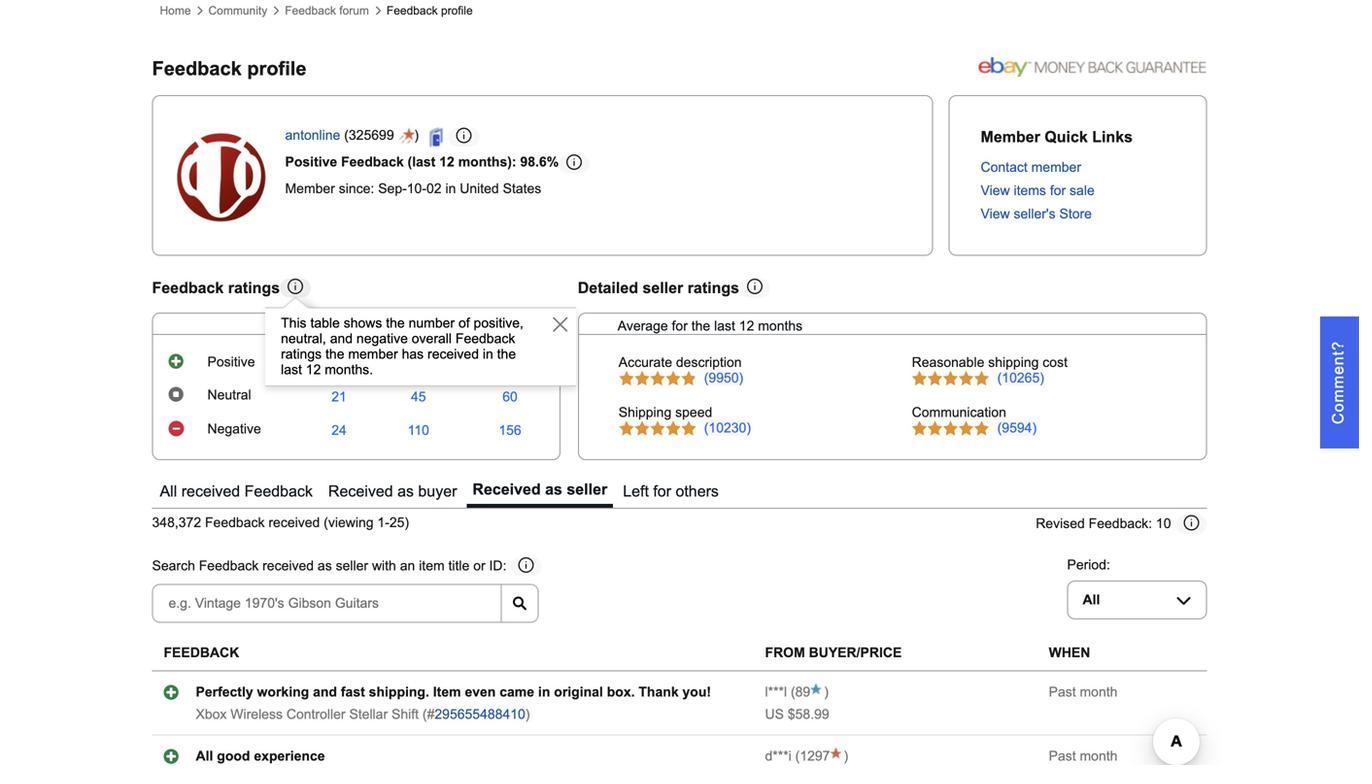Task type: describe. For each thing, give the bounding box(es) containing it.
10230 ratings received on shipping speed. click to check average rating. element
[[704, 421, 751, 436]]

d***i
[[765, 749, 792, 764]]

positive feedback (last 12 months): 98.6%
[[285, 155, 559, 170]]

you!
[[683, 685, 711, 700]]

9950 ratings received on accurate description. click to check average rating. element
[[704, 371, 744, 386]]

view items for sale link
[[981, 183, 1095, 198]]

( for l***l
[[791, 685, 796, 700]]

0 vertical spatial (
[[344, 128, 349, 143]]

of
[[459, 316, 470, 331]]

positive for positive
[[207, 355, 255, 370]]

an
[[400, 559, 415, 574]]

shows
[[344, 316, 382, 331]]

contact member view items for sale view seller's store
[[981, 160, 1095, 222]]

past for (
[[1049, 749, 1076, 764]]

2 horizontal spatial ratings
[[688, 279, 740, 297]]

shipping
[[988, 355, 1039, 370]]

the up the negative
[[386, 316, 405, 331]]

original
[[554, 685, 603, 700]]

past for us $58.99
[[1049, 685, 1076, 700]]

us $58.99
[[765, 707, 830, 722]]

left
[[623, 483, 649, 501]]

thank
[[639, 685, 679, 700]]

for for left for others
[[653, 483, 671, 501]]

shipping speed
[[619, 405, 713, 420]]

member inside this table shows the number of positive, neutral, and negative overall feedback ratings the member has received in the last 12 months.
[[348, 347, 398, 362]]

received as seller button
[[467, 476, 613, 508]]

past month element for us $58.99
[[1049, 685, 1118, 700]]

ebay money back guarantee policy image
[[979, 54, 1207, 77]]

10-
[[407, 181, 427, 196]]

(9950)
[[704, 371, 744, 386]]

home link
[[160, 4, 191, 17]]

this table shows the number of positive, neutral, and negative overall feedback ratings the member has received in the last 12 months. element
[[281, 316, 530, 378]]

10
[[1156, 516, 1171, 531]]

buyer
[[418, 483, 457, 501]]

received inside button
[[181, 483, 240, 501]]

and inside perfectly working and fast shipping. item even came in original box. thank you! xbox wireless controller stellar shift (# 295655488410 )
[[313, 685, 337, 700]]

box.
[[607, 685, 635, 700]]

shipping
[[619, 405, 672, 420]]

accurate description
[[619, 355, 742, 370]]

when element
[[1049, 646, 1091, 661]]

) right 1297 at bottom right
[[844, 749, 848, 764]]

2 vertical spatial seller
[[336, 559, 368, 574]]

all for all good experience
[[196, 749, 213, 764]]

feedback profile link
[[387, 4, 473, 17]]

110 button
[[408, 423, 429, 439]]

item
[[433, 685, 461, 700]]

156 button
[[499, 423, 522, 439]]

in inside this table shows the number of positive, neutral, and negative overall feedback ratings the member has received in the last 12 months.
[[483, 347, 493, 362]]

description
[[676, 355, 742, 370]]

feedback left by buyer. element for ( 1297
[[765, 749, 792, 764]]

view seller's store link
[[981, 207, 1092, 222]]

received inside this table shows the number of positive, neutral, and negative overall feedback ratings the member has received in the last 12 months.
[[428, 347, 479, 362]]

came
[[500, 685, 535, 700]]

11927
[[492, 356, 529, 371]]

1-
[[377, 515, 390, 531]]

12 months
[[476, 319, 540, 334]]

156
[[499, 423, 522, 438]]

all button
[[1067, 581, 1207, 620]]

11927 button
[[492, 356, 529, 372]]

seller inside button
[[567, 481, 608, 499]]

antonline
[[285, 128, 340, 143]]

from buyer/price element
[[765, 646, 902, 661]]

10265 ratings received on reasonable shipping cost. click to check average rating. element
[[998, 371, 1045, 386]]

past month for (
[[1049, 749, 1118, 764]]

controller
[[287, 707, 346, 722]]

months for 6 months
[[402, 319, 447, 334]]

and inside this table shows the number of positive, neutral, and negative overall feedback ratings the member has received in the last 12 months.
[[330, 332, 353, 347]]

feedback profile for feedback profile page for antonline element
[[152, 58, 307, 79]]

(9594) button
[[998, 421, 1037, 436]]

(10265) button
[[998, 371, 1045, 386]]

60
[[503, 389, 518, 405]]

forum
[[339, 4, 369, 17]]

(viewing
[[324, 515, 374, 531]]

received for received as seller
[[473, 481, 541, 499]]

0 horizontal spatial ratings
[[228, 279, 280, 297]]

21 button
[[332, 389, 347, 405]]

21
[[332, 389, 347, 405]]

states
[[503, 181, 542, 196]]

average for the last 12 months
[[618, 319, 803, 334]]

0 vertical spatial month
[[326, 319, 364, 334]]

comment?
[[1330, 341, 1347, 425]]

title
[[448, 559, 470, 574]]

member inside contact member view items for sale view seller's store
[[1032, 160, 1082, 175]]

id:
[[489, 559, 507, 574]]

feedback profile for the feedback profile link
[[387, 4, 473, 17]]

0 vertical spatial in
[[446, 181, 456, 196]]

(9950) button
[[704, 371, 744, 386]]

antonline ( 325699
[[285, 128, 394, 143]]

) right 89
[[824, 685, 829, 700]]

fast
[[341, 685, 365, 700]]

110
[[408, 423, 429, 438]]

60 button
[[503, 389, 518, 405]]

or
[[473, 559, 486, 574]]

click to go to antonline ebay store image
[[429, 128, 448, 147]]

295655488410 link
[[435, 707, 526, 722]]

9594 ratings received on communication. click to check average rating. element
[[998, 421, 1037, 436]]

all for all received feedback
[[160, 483, 177, 501]]

xbox
[[196, 707, 227, 722]]

from buyer/price
[[765, 646, 902, 661]]

12 right (last
[[439, 155, 455, 170]]

profile for feedback profile page for antonline element
[[247, 58, 307, 79]]

( 1297
[[792, 749, 830, 764]]

select the feedback time period you want to see element
[[1067, 558, 1111, 573]]

) inside perfectly working and fast shipping. item even came in original box. thank you! xbox wireless controller stellar shift (# 295655488410 )
[[526, 707, 530, 722]]

all good experience element
[[196, 749, 325, 764]]

received down 348,372 feedback received (viewing 1-25)
[[262, 559, 314, 574]]

working
[[257, 685, 309, 700]]

1 view from the top
[[981, 183, 1010, 198]]

325699
[[349, 128, 394, 143]]

detailed
[[578, 279, 638, 297]]

0 horizontal spatial as
[[318, 559, 332, 574]]

months.
[[325, 363, 373, 378]]

contact
[[981, 160, 1028, 175]]

from
[[765, 646, 805, 661]]

revised
[[1036, 516, 1085, 531]]



Task type: vqa. For each thing, say whether or not it's contained in the screenshot.


Task type: locate. For each thing, give the bounding box(es) containing it.
0 vertical spatial feedback left by buyer. element
[[765, 685, 787, 700]]

1 horizontal spatial member
[[981, 128, 1041, 146]]

as for buyer
[[398, 483, 414, 501]]

shipping.
[[369, 685, 429, 700]]

all received feedback button
[[154, 476, 319, 508]]

2 horizontal spatial seller
[[643, 279, 683, 297]]

( right d***i
[[796, 749, 800, 764]]

0 horizontal spatial in
[[446, 181, 456, 196]]

feedback forum
[[285, 4, 369, 17]]

( right l***l
[[791, 685, 796, 700]]

0 vertical spatial last
[[714, 319, 736, 334]]

sep-
[[378, 181, 407, 196]]

24 button
[[332, 423, 347, 439]]

search feedback received as seller with an item title or id:
[[152, 559, 507, 574]]

member down the negative
[[348, 347, 398, 362]]

member up "contact"
[[981, 128, 1041, 146]]

1 horizontal spatial seller
[[567, 481, 608, 499]]

perfectly
[[196, 685, 253, 700]]

1 vertical spatial positive
[[207, 355, 255, 370]]

0 vertical spatial feedback profile
[[387, 4, 473, 17]]

positive up neutral
[[207, 355, 255, 370]]

for right 'left'
[[653, 483, 671, 501]]

member
[[1032, 160, 1082, 175], [348, 347, 398, 362]]

1 vertical spatial seller
[[567, 481, 608, 499]]

0 horizontal spatial all
[[160, 483, 177, 501]]

1 vertical spatial past month element
[[1049, 749, 1118, 764]]

2 vertical spatial (
[[796, 749, 800, 764]]

feedback left by buyer. element
[[765, 685, 787, 700], [765, 749, 792, 764]]

past month
[[1049, 685, 1118, 700], [1049, 749, 1118, 764]]

neutral
[[207, 388, 251, 403]]

for up accurate description
[[672, 319, 688, 334]]

1 vertical spatial and
[[313, 685, 337, 700]]

0 vertical spatial all
[[160, 483, 177, 501]]

6241 button
[[403, 356, 434, 372]]

perfectly working and fast shipping. item even came in original box. thank you! xbox wireless controller stellar shift (# 295655488410 )
[[196, 685, 711, 722]]

1583 button
[[324, 356, 354, 372]]

(last
[[408, 155, 436, 170]]

received down overall
[[428, 347, 479, 362]]

all left good
[[196, 749, 213, 764]]

( for d***i
[[796, 749, 800, 764]]

and down table
[[330, 332, 353, 347]]

left for others button
[[617, 476, 725, 508]]

as for seller
[[545, 481, 563, 499]]

last up description
[[714, 319, 736, 334]]

items
[[1014, 183, 1047, 198]]

12
[[439, 155, 455, 170], [476, 319, 491, 334], [739, 319, 754, 334], [306, 363, 321, 378]]

2 vertical spatial all
[[196, 749, 213, 764]]

all for all
[[1083, 593, 1100, 608]]

2 vertical spatial month
[[1080, 749, 1118, 764]]

e.g. Vintage 1970's Gibson Guitars text field
[[152, 584, 502, 623]]

1 vertical spatial last
[[281, 363, 302, 378]]

1 horizontal spatial in
[[483, 347, 493, 362]]

feedback
[[164, 646, 239, 661]]

0 vertical spatial profile
[[441, 4, 473, 17]]

0 horizontal spatial received
[[328, 483, 393, 501]]

feedback profile page for antonline element
[[152, 58, 307, 79]]

wireless
[[231, 707, 283, 722]]

as up e.g. vintage 1970's gibson guitars "text box"
[[318, 559, 332, 574]]

and
[[330, 332, 353, 347], [313, 685, 337, 700]]

0 horizontal spatial months
[[402, 319, 447, 334]]

seller's
[[1014, 207, 1056, 222]]

last down neutral,
[[281, 363, 302, 378]]

perfectly working and fast shipping. item even came in original box. thank you! element
[[196, 685, 711, 700]]

348,372
[[152, 515, 201, 531]]

2 past month element from the top
[[1049, 749, 1118, 764]]

reasonable shipping cost
[[912, 355, 1068, 370]]

1 past from the top
[[1049, 685, 1076, 700]]

united
[[460, 181, 499, 196]]

(10230)
[[704, 421, 751, 436]]

1 horizontal spatial received
[[473, 481, 541, 499]]

feedback left by buyer. element for ( 89
[[765, 685, 787, 700]]

last inside this table shows the number of positive, neutral, and negative overall feedback ratings the member has received in the last 12 months.
[[281, 363, 302, 378]]

past month element for (
[[1049, 749, 1118, 764]]

and up controller
[[313, 685, 337, 700]]

in inside perfectly working and fast shipping. item even came in original box. thank you! xbox wireless controller stellar shift (# 295655488410 )
[[538, 685, 550, 700]]

for inside contact member view items for sale view seller's store
[[1050, 183, 1066, 198]]

2 months from the left
[[495, 319, 540, 334]]

1583
[[324, 356, 354, 371]]

l***l
[[765, 685, 787, 700]]

positive
[[285, 155, 337, 170], [207, 355, 255, 370]]

feedback profile down community link
[[152, 58, 307, 79]]

with
[[372, 559, 396, 574]]

0 vertical spatial positive
[[285, 155, 337, 170]]

feedback inside this table shows the number of positive, neutral, and negative overall feedback ratings the member has received in the last 12 months.
[[456, 332, 515, 347]]

months
[[402, 319, 447, 334], [495, 319, 540, 334], [758, 319, 803, 334]]

2 past month from the top
[[1049, 749, 1118, 764]]

in down positive,
[[483, 347, 493, 362]]

1 horizontal spatial member
[[1032, 160, 1082, 175]]

0 vertical spatial member
[[981, 128, 1041, 146]]

1 horizontal spatial all
[[196, 749, 213, 764]]

communication
[[912, 405, 1007, 420]]

0 horizontal spatial last
[[281, 363, 302, 378]]

1 vertical spatial (
[[791, 685, 796, 700]]

received for received as buyer
[[328, 483, 393, 501]]

0 vertical spatial past
[[1049, 685, 1076, 700]]

1 vertical spatial feedback profile
[[152, 58, 307, 79]]

month for (
[[1080, 749, 1118, 764]]

1 months from the left
[[402, 319, 447, 334]]

45
[[411, 389, 426, 405]]

links
[[1092, 128, 1133, 146]]

member quick links
[[981, 128, 1133, 146]]

as inside 'button'
[[398, 483, 414, 501]]

2 vertical spatial in
[[538, 685, 550, 700]]

months for 12 months
[[495, 319, 540, 334]]

( 89
[[787, 685, 811, 700]]

store
[[1060, 207, 1092, 222]]

positive for positive feedback (last 12 months): 98.6%
[[285, 155, 337, 170]]

buyer/price
[[809, 646, 902, 661]]

(9594)
[[998, 421, 1037, 436]]

member for member quick links
[[981, 128, 1041, 146]]

left for others
[[623, 483, 719, 501]]

user profile for antonline image
[[172, 129, 270, 227]]

neutral,
[[281, 332, 326, 347]]

1 past month element from the top
[[1049, 685, 1118, 700]]

received up (viewing
[[328, 483, 393, 501]]

1 horizontal spatial positive
[[285, 155, 337, 170]]

speed
[[675, 405, 713, 420]]

1 vertical spatial profile
[[247, 58, 307, 79]]

6 months
[[391, 319, 447, 334]]

positive,
[[474, 316, 524, 331]]

others
[[676, 483, 719, 501]]

feedback score is 325699 element
[[349, 128, 394, 147]]

1 horizontal spatial ratings
[[281, 347, 322, 362]]

close image
[[553, 317, 569, 333]]

1 vertical spatial member
[[285, 181, 335, 196]]

2 horizontal spatial in
[[538, 685, 550, 700]]

2 view from the top
[[981, 207, 1010, 222]]

this table shows the number of positive, neutral, and negative overall feedback ratings the member has received in the last 12 months.
[[281, 316, 524, 378]]

2 horizontal spatial all
[[1083, 593, 1100, 608]]

reasonable
[[912, 355, 985, 370]]

past month element
[[1049, 685, 1118, 700], [1049, 749, 1118, 764]]

feedback inside button
[[245, 483, 313, 501]]

all inside all dropdown button
[[1083, 593, 1100, 608]]

overall
[[412, 332, 452, 347]]

0 vertical spatial past month
[[1049, 685, 1118, 700]]

the down the 12 months
[[497, 347, 516, 362]]

0 vertical spatial view
[[981, 183, 1010, 198]]

in right 02
[[446, 181, 456, 196]]

feedback left by buyer. element containing l***l
[[765, 685, 787, 700]]

02
[[427, 181, 442, 196]]

good
[[217, 749, 250, 764]]

1 vertical spatial month
[[1080, 685, 1118, 700]]

12 inside this table shows the number of positive, neutral, and negative overall feedback ratings the member has received in the last 12 months.
[[306, 363, 321, 378]]

2 vertical spatial for
[[653, 483, 671, 501]]

feedback ratings
[[152, 279, 280, 297]]

1 horizontal spatial feedback profile
[[387, 4, 473, 17]]

member
[[981, 128, 1041, 146], [285, 181, 335, 196]]

received inside button
[[473, 481, 541, 499]]

0 horizontal spatial member
[[285, 181, 335, 196]]

received
[[428, 347, 479, 362], [181, 483, 240, 501], [269, 515, 320, 531], [262, 559, 314, 574]]

) left click to go to antonline ebay store icon
[[414, 128, 423, 143]]

12 left 1583 button
[[306, 363, 321, 378]]

2 feedback left by buyer. element from the top
[[765, 749, 792, 764]]

feedback profile right forum
[[387, 4, 473, 17]]

for inside button
[[653, 483, 671, 501]]

has
[[402, 347, 424, 362]]

positive down antonline link
[[285, 155, 337, 170]]

member for member since: sep-10-02 in united states
[[285, 181, 335, 196]]

all received feedback
[[160, 483, 313, 501]]

received left (viewing
[[269, 515, 320, 531]]

( right antonline
[[344, 128, 349, 143]]

all
[[160, 483, 177, 501], [1083, 593, 1100, 608], [196, 749, 213, 764]]

0 vertical spatial past month element
[[1049, 685, 1118, 700]]

received up 348,372
[[181, 483, 240, 501]]

1 horizontal spatial as
[[398, 483, 414, 501]]

number
[[409, 316, 455, 331]]

all good experience
[[196, 749, 325, 764]]

1 vertical spatial for
[[672, 319, 688, 334]]

table
[[310, 316, 340, 331]]

feedback element
[[164, 646, 239, 661]]

seller left with
[[336, 559, 368, 574]]

received down 156 'button'
[[473, 481, 541, 499]]

1 horizontal spatial last
[[714, 319, 736, 334]]

1297
[[800, 749, 830, 764]]

for for average for the last 12 months
[[672, 319, 688, 334]]

as inside button
[[545, 481, 563, 499]]

us
[[765, 707, 784, 722]]

1 horizontal spatial profile
[[441, 4, 473, 17]]

home
[[160, 4, 191, 17]]

(#
[[423, 707, 435, 722]]

months):
[[458, 155, 517, 170]]

12 up description
[[739, 319, 754, 334]]

0 horizontal spatial feedback profile
[[152, 58, 307, 79]]

1 past month from the top
[[1049, 685, 1118, 700]]

month for us $58.99
[[1080, 685, 1118, 700]]

member up the view items for sale link
[[1032, 160, 1082, 175]]

month
[[326, 319, 364, 334], [1080, 685, 1118, 700], [1080, 749, 1118, 764]]

antonline link
[[285, 128, 340, 147]]

received as buyer button
[[323, 476, 463, 508]]

all inside all received feedback button
[[160, 483, 177, 501]]

feedback:
[[1089, 516, 1153, 531]]

1 vertical spatial feedback left by buyer. element
[[765, 749, 792, 764]]

received inside 'button'
[[328, 483, 393, 501]]

received as seller
[[473, 481, 608, 499]]

1 vertical spatial past month
[[1049, 749, 1118, 764]]

view
[[981, 183, 1010, 198], [981, 207, 1010, 222]]

revised feedback: 10
[[1036, 516, 1171, 531]]

past month for us $58.99
[[1049, 685, 1118, 700]]

0 vertical spatial for
[[1050, 183, 1066, 198]]

view down "contact"
[[981, 183, 1010, 198]]

stellar
[[349, 707, 388, 722]]

) down came
[[526, 707, 530, 722]]

1 vertical spatial past
[[1049, 749, 1076, 764]]

the up description
[[692, 319, 711, 334]]

seller left 'left'
[[567, 481, 608, 499]]

as
[[545, 481, 563, 499], [398, 483, 414, 501], [318, 559, 332, 574]]

1 vertical spatial member
[[348, 347, 398, 362]]

1 feedback left by buyer. element from the top
[[765, 685, 787, 700]]

all up 348,372
[[160, 483, 177, 501]]

0 vertical spatial seller
[[643, 279, 683, 297]]

2 past from the top
[[1049, 749, 1076, 764]]

0 horizontal spatial profile
[[247, 58, 307, 79]]

as up the 25)
[[398, 483, 414, 501]]

cost
[[1043, 355, 1068, 370]]

0 horizontal spatial seller
[[336, 559, 368, 574]]

2 horizontal spatial months
[[758, 319, 803, 334]]

profile for the feedback profile link
[[441, 4, 473, 17]]

feedback left by buyer. element left 1297 at bottom right
[[765, 749, 792, 764]]

12 right of
[[476, 319, 491, 334]]

this
[[281, 316, 307, 331]]

2 horizontal spatial as
[[545, 481, 563, 499]]

the up the months.
[[326, 347, 344, 362]]

1 vertical spatial view
[[981, 207, 1010, 222]]

1 vertical spatial in
[[483, 347, 493, 362]]

all down period:
[[1083, 593, 1100, 608]]

community
[[208, 4, 267, 17]]

1 horizontal spatial months
[[495, 319, 540, 334]]

community link
[[208, 4, 267, 17]]

ratings inside this table shows the number of positive, neutral, and negative overall feedback ratings the member has received in the last 12 months.
[[281, 347, 322, 362]]

feedback left by buyer. element containing d***i
[[765, 749, 792, 764]]

3 months from the left
[[758, 319, 803, 334]]

as left 'left'
[[545, 481, 563, 499]]

comment? link
[[1321, 317, 1359, 449]]

348,372 feedback received (viewing 1-25)
[[152, 515, 409, 531]]

view left seller's
[[981, 207, 1010, 222]]

member left since:
[[285, 181, 335, 196]]

0 horizontal spatial positive
[[207, 355, 255, 370]]

seller up average at the top left of page
[[643, 279, 683, 297]]

in right came
[[538, 685, 550, 700]]

period:
[[1067, 558, 1111, 573]]

0 vertical spatial member
[[1032, 160, 1082, 175]]

profile
[[441, 4, 473, 17], [247, 58, 307, 79]]

0 horizontal spatial member
[[348, 347, 398, 362]]

0 vertical spatial and
[[330, 332, 353, 347]]

feedback left by buyer. element up us at the bottom right
[[765, 685, 787, 700]]

for left sale
[[1050, 183, 1066, 198]]

1 vertical spatial all
[[1083, 593, 1100, 608]]



